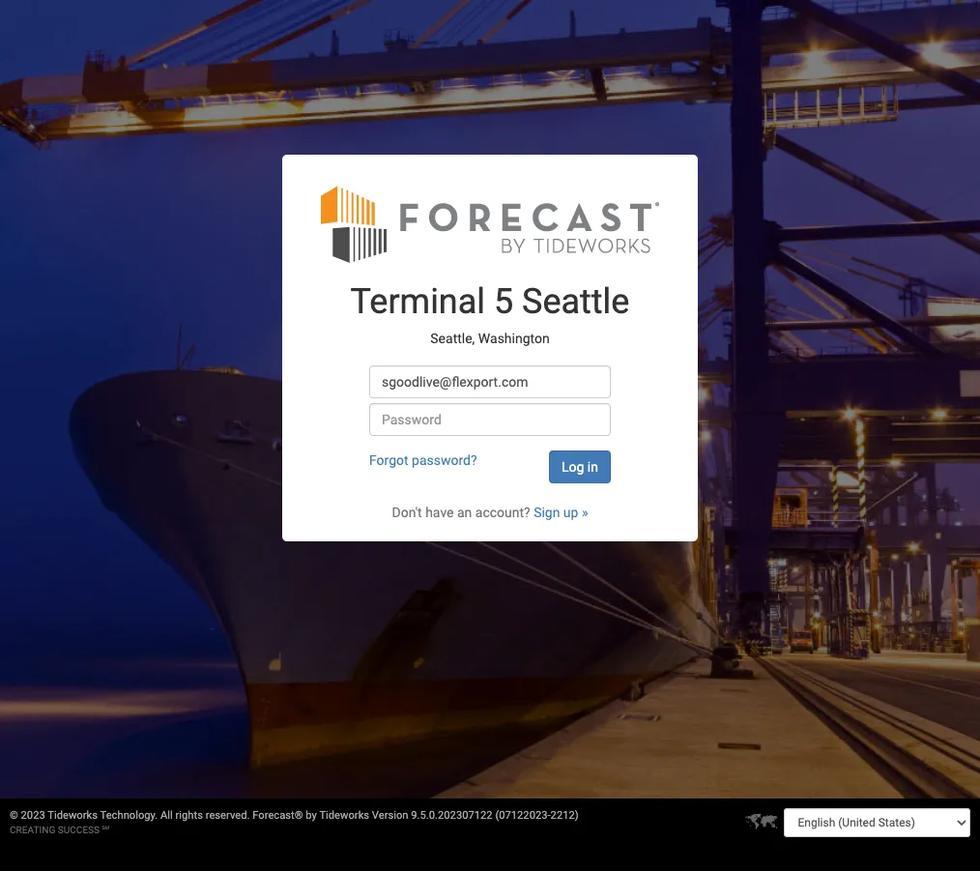 Task type: describe. For each thing, give the bounding box(es) containing it.
Email or username text field
[[369, 366, 611, 399]]

terminal 5 seattle seattle, washington
[[351, 282, 630, 346]]

Password password field
[[369, 404, 611, 436]]

reserved.
[[206, 809, 250, 822]]

technology.
[[100, 809, 158, 822]]

don't
[[392, 505, 422, 520]]

2212)
[[551, 809, 579, 822]]

»
[[582, 505, 588, 520]]

9.5.0.202307122
[[411, 809, 493, 822]]

rights
[[175, 809, 203, 822]]

forgot password? log in
[[369, 453, 598, 475]]

sign
[[534, 505, 560, 520]]

1 tideworks from the left
[[48, 809, 98, 822]]

2 tideworks from the left
[[319, 809, 369, 822]]

sign up » link
[[534, 505, 588, 520]]

forecast® by tideworks image
[[321, 184, 659, 264]]

5
[[494, 282, 514, 322]]

seattle
[[522, 282, 630, 322]]

©
[[10, 809, 18, 822]]

forgot
[[369, 453, 409, 468]]

all
[[160, 809, 173, 822]]

terminal
[[351, 282, 485, 322]]

version
[[372, 809, 408, 822]]

in
[[588, 460, 598, 475]]



Task type: locate. For each thing, give the bounding box(es) containing it.
℠
[[102, 825, 109, 835]]

tideworks
[[48, 809, 98, 822], [319, 809, 369, 822]]

seattle,
[[431, 331, 475, 346]]

up
[[563, 505, 579, 520]]

© 2023 tideworks technology. all rights reserved. forecast® by tideworks version 9.5.0.202307122 (07122023-2212) creating success ℠
[[10, 809, 579, 835]]

log
[[562, 460, 584, 475]]

have
[[426, 505, 454, 520]]

don't have an account? sign up »
[[392, 505, 588, 520]]

washington
[[478, 331, 550, 346]]

forgot password? link
[[369, 453, 477, 468]]

tideworks up success
[[48, 809, 98, 822]]

success
[[58, 825, 100, 835]]

creating
[[10, 825, 55, 835]]

tideworks right by at bottom left
[[319, 809, 369, 822]]

password?
[[412, 453, 477, 468]]

(07122023-
[[495, 809, 551, 822]]

an
[[457, 505, 472, 520]]

2023
[[21, 809, 45, 822]]

account?
[[475, 505, 530, 520]]

forecast®
[[253, 809, 303, 822]]

log in button
[[549, 451, 611, 484]]

by
[[306, 809, 317, 822]]

1 horizontal spatial tideworks
[[319, 809, 369, 822]]

0 horizontal spatial tideworks
[[48, 809, 98, 822]]



Task type: vqa. For each thing, say whether or not it's contained in the screenshot.
"TERMINAL 5 SEATTLE" link
no



